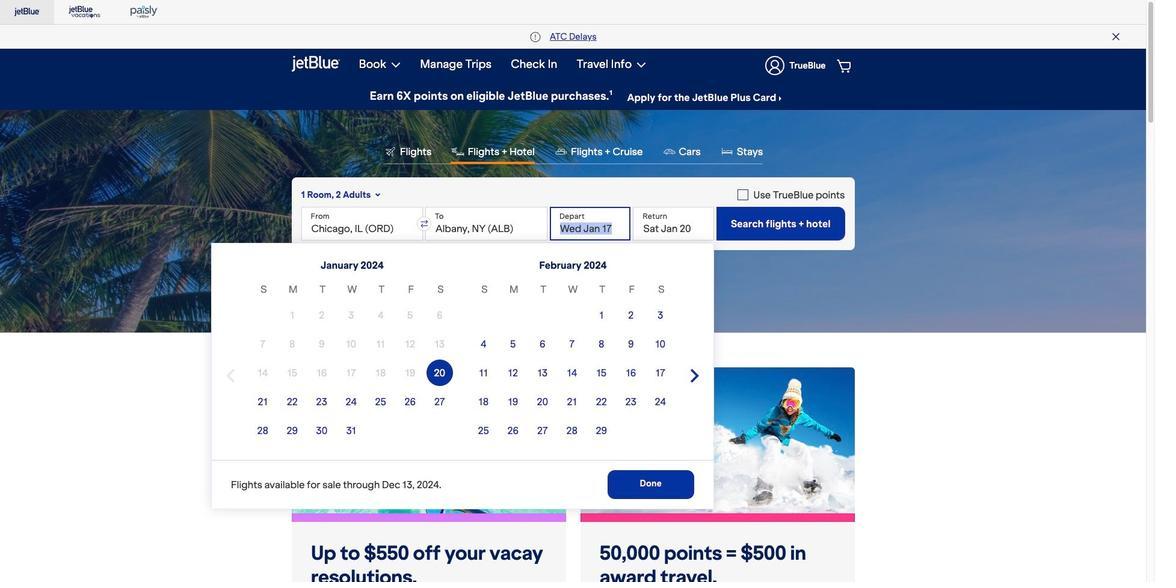 Task type: describe. For each thing, give the bounding box(es) containing it.
shopping cart (empty) image
[[837, 58, 854, 73]]

Return Press DOWN ARROW key to select available dates field
[[634, 207, 715, 241]]

Depart Press DOWN ARROW key to select available dates field
[[550, 207, 631, 241]]

previous month image
[[223, 369, 238, 384]]



Task type: locate. For each thing, give the bounding box(es) containing it.
jetblue image
[[292, 54, 340, 73]]

next month image
[[688, 369, 702, 384]]

None text field
[[301, 207, 423, 241], [426, 207, 548, 241], [301, 207, 423, 241], [426, 207, 548, 241]]

banner
[[0, 0, 1147, 110]]

None checkbox
[[738, 187, 846, 202]]

close image
[[1113, 33, 1120, 40]]

jetblue image
[[14, 5, 40, 19]]

navigation
[[349, 49, 855, 82]]

paisly by jetblue image
[[131, 5, 159, 19]]

jetblue vacations image
[[69, 5, 102, 19]]



Task type: vqa. For each thing, say whether or not it's contained in the screenshot.
right 14
no



